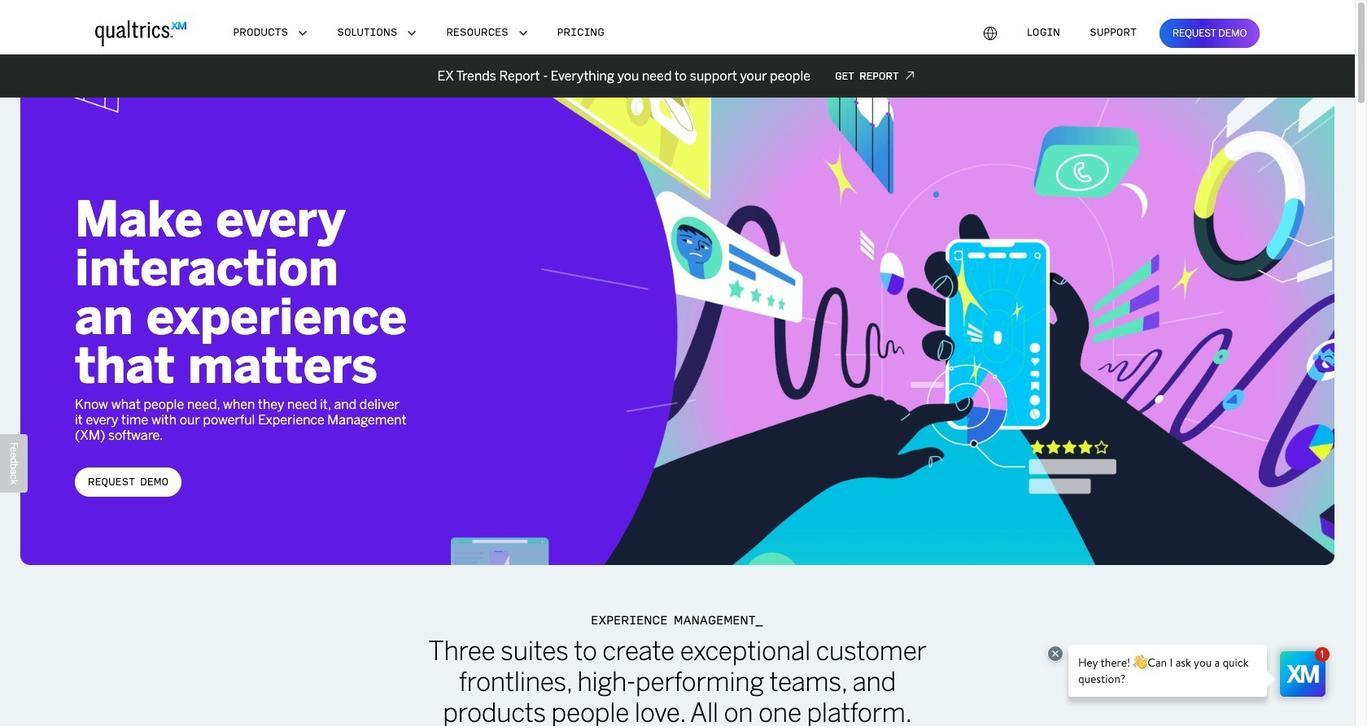 Task type: describe. For each thing, give the bounding box(es) containing it.
language image
[[983, 26, 998, 40]]

qualtrics home page image
[[95, 20, 186, 46]]



Task type: vqa. For each thing, say whether or not it's contained in the screenshot.
 'email field'
no



